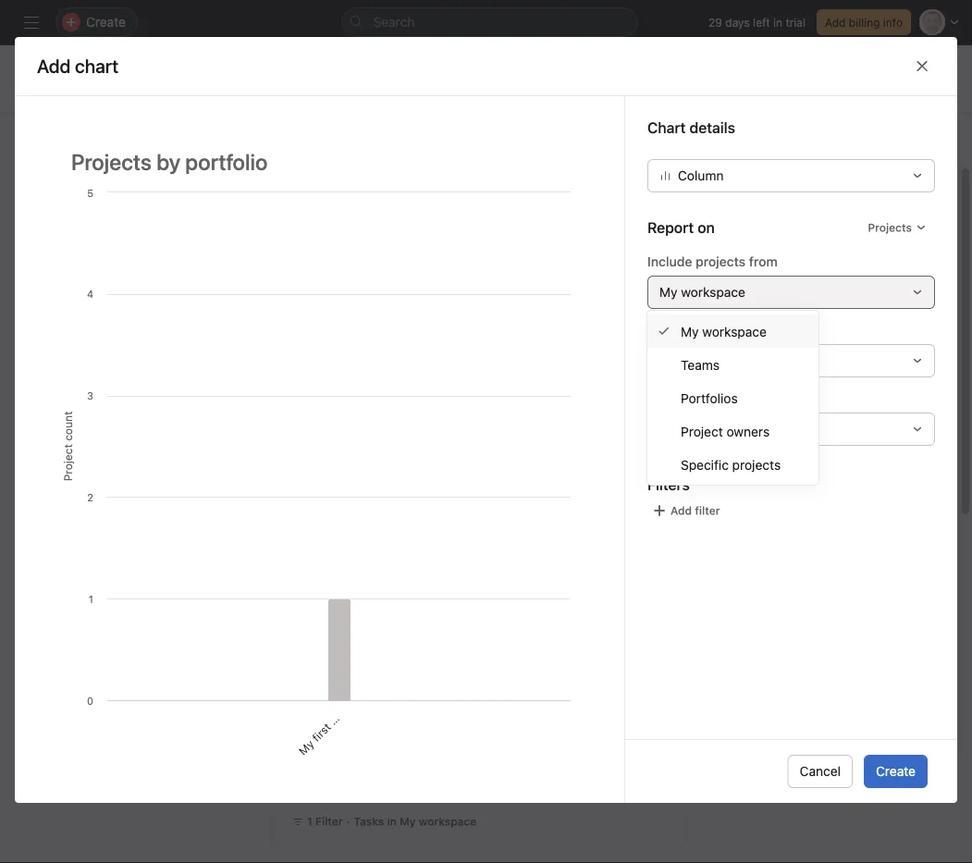 Task type: locate. For each thing, give the bounding box(es) containing it.
share
[[912, 72, 942, 85]]

0 vertical spatial my workspace
[[660, 284, 746, 300]]

my inside my first portfolio
[[297, 738, 317, 758]]

workspace inside dropdown button
[[682, 284, 746, 300]]

0 vertical spatial projects
[[696, 254, 746, 269]]

18 button
[[130, 580, 176, 632]]

in right left
[[774, 16, 783, 29]]

29 days left in trial
[[709, 16, 806, 29]]

1 vertical spatial 1:1
[[533, 689, 552, 708]]

1 filter down the 0 button
[[795, 305, 831, 318]]

1:1
[[532, 349, 551, 367], [533, 689, 552, 708]]

add filter
[[671, 504, 721, 517]]

projects
[[696, 254, 746, 269], [733, 457, 781, 472]]

1 horizontal spatial 1 filter
[[795, 305, 831, 318]]

add inside 'dropdown button'
[[671, 504, 692, 517]]

2 vertical spatial workspace
[[419, 816, 477, 829]]

workspace right tasks
[[419, 816, 477, 829]]

x-axis
[[648, 322, 686, 338]]

18
[[130, 580, 176, 632]]

filter left tasks
[[316, 816, 343, 829]]

in right tasks
[[387, 816, 397, 829]]

add
[[826, 16, 847, 29], [671, 504, 692, 517]]

project owners link
[[648, 415, 819, 448]]

billing
[[850, 16, 881, 29]]

1 horizontal spatial filter
[[804, 305, 831, 318]]

filter down the 0 button
[[804, 305, 831, 318]]

1 vertical spatial add
[[671, 504, 692, 517]]

add for add billing info
[[826, 16, 847, 29]]

axis down teams
[[662, 391, 686, 406]]

maria
[[509, 361, 539, 390], [510, 701, 540, 731]]

filters
[[648, 476, 690, 494]]

1 vertical spatial axis
[[662, 391, 686, 406]]

report image
[[33, 68, 56, 90]]

report on
[[648, 219, 715, 236]]

1 filter
[[795, 305, 831, 318], [307, 816, 343, 829]]

share button
[[889, 66, 951, 92]]

0
[[792, 239, 819, 292]]

0 vertical spatial 1
[[795, 305, 801, 318]]

add billing info
[[826, 16, 904, 29]]

add filter button
[[648, 498, 725, 524]]

1 down 0
[[795, 305, 801, 318]]

owners
[[727, 424, 770, 439]]

search button
[[342, 7, 638, 37]]

workspace down include projects from
[[682, 284, 746, 300]]

my
[[81, 78, 107, 100], [660, 284, 678, 300], [681, 324, 699, 339], [297, 738, 317, 758], [400, 816, 416, 829]]

my workspace button
[[648, 276, 936, 309]]

info
[[884, 16, 904, 29]]

0 horizontal spatial in
[[387, 816, 397, 829]]

first dashboard
[[111, 78, 238, 100]]

29
[[709, 16, 723, 29]]

specific projects
[[681, 457, 781, 472]]

1 left tasks
[[307, 816, 313, 829]]

include
[[648, 254, 693, 269]]

add left billing
[[826, 16, 847, 29]]

my workspace up teams "link"
[[681, 324, 767, 339]]

create
[[877, 764, 916, 779]]

tasks in my workspace
[[354, 816, 477, 829]]

0 horizontal spatial filter
[[316, 816, 343, 829]]

my workspace
[[660, 284, 746, 300], [681, 324, 767, 339]]

days
[[726, 16, 750, 29]]

0 vertical spatial axis
[[662, 322, 686, 338]]

add left filter
[[671, 504, 692, 517]]

1 horizontal spatial in
[[774, 16, 783, 29]]

portfolio
[[327, 687, 367, 728]]

1 vertical spatial /
[[506, 724, 517, 735]]

workspace
[[682, 284, 746, 300], [703, 324, 767, 339], [419, 816, 477, 829]]

1 inside button
[[795, 305, 801, 318]]

0 horizontal spatial 1
[[307, 816, 313, 829]]

1 vertical spatial 1
[[307, 816, 313, 829]]

in
[[774, 16, 783, 29], [387, 816, 397, 829]]

workspace up teams "link"
[[703, 324, 767, 339]]

projects down owners
[[733, 457, 781, 472]]

0 vertical spatial 1 filter
[[795, 305, 831, 318]]

teams
[[681, 357, 720, 372]]

0 vertical spatial add
[[826, 16, 847, 29]]

terryturtle85
[[455, 388, 512, 444], [456, 728, 513, 785]]

1 filter left tasks
[[307, 816, 343, 829]]

1
[[795, 305, 801, 318], [307, 816, 313, 829]]

1 horizontal spatial add
[[826, 16, 847, 29]]

my workspace down include projects from
[[660, 284, 746, 300]]

my workspace inside dropdown button
[[660, 284, 746, 300]]

0 button
[[792, 239, 819, 292]]

axis for y-
[[662, 391, 686, 406]]

y-
[[648, 391, 662, 406]]

axis up teams
[[662, 322, 686, 338]]

add inside button
[[826, 16, 847, 29]]

filter
[[804, 305, 831, 318], [316, 816, 343, 829]]

1 horizontal spatial 1
[[795, 305, 801, 318]]

chart details
[[648, 119, 736, 136]]

add billing info button
[[817, 9, 912, 35]]

axis
[[662, 322, 686, 338], [662, 391, 686, 406]]

project
[[681, 424, 724, 439]]

0 horizontal spatial add
[[671, 504, 692, 517]]

0 vertical spatial filter
[[804, 305, 831, 318]]

0 horizontal spatial 1 filter
[[307, 816, 343, 829]]

projects button
[[860, 215, 936, 241]]

my first dashboard
[[81, 78, 238, 100]]

1 vertical spatial projects
[[733, 457, 781, 472]]

/
[[505, 383, 516, 395], [506, 724, 517, 735]]

terryturtle85 / maria 1:1
[[455, 349, 551, 444], [456, 689, 552, 785]]

projects left 'from' at the right of page
[[696, 254, 746, 269]]

0 vertical spatial workspace
[[682, 284, 746, 300]]

filter
[[696, 504, 721, 517]]



Task type: describe. For each thing, give the bounding box(es) containing it.
1 vertical spatial filter
[[316, 816, 343, 829]]

add to starred image
[[273, 81, 288, 96]]

first
[[310, 721, 334, 745]]

search
[[374, 14, 415, 30]]

create button
[[865, 755, 928, 789]]

search list box
[[342, 7, 638, 37]]

axis for x-
[[662, 322, 686, 338]]

include projects from
[[648, 254, 778, 269]]

projects for specific
[[733, 457, 781, 472]]

1 vertical spatial my workspace
[[681, 324, 767, 339]]

column
[[679, 168, 724, 183]]

projects
[[869, 221, 913, 234]]

project owners
[[681, 424, 770, 439]]

cancel
[[800, 764, 842, 779]]

portfolios
[[681, 390, 738, 406]]

add chart
[[37, 55, 119, 77]]

reporting
[[81, 58, 140, 73]]

filter inside button
[[804, 305, 831, 318]]

1 filter inside button
[[795, 305, 831, 318]]

1 vertical spatial terryturtle85 / maria 1:1
[[456, 689, 552, 785]]

0 vertical spatial terryturtle85
[[455, 388, 512, 444]]

0 vertical spatial maria
[[509, 361, 539, 390]]

1 vertical spatial 1 filter
[[307, 816, 343, 829]]

trial
[[786, 16, 806, 29]]

from
[[750, 254, 778, 269]]

show options image
[[247, 81, 262, 96]]

1 vertical spatial workspace
[[703, 324, 767, 339]]

y-axis
[[648, 391, 686, 406]]

0 vertical spatial terryturtle85 / maria 1:1
[[455, 349, 551, 444]]

0 vertical spatial 1:1
[[532, 349, 551, 367]]

portfolios link
[[648, 381, 819, 415]]

my workspace link
[[648, 315, 819, 348]]

specific projects link
[[648, 448, 819, 481]]

0 vertical spatial in
[[774, 16, 783, 29]]

specific
[[681, 457, 729, 472]]

my first portfolio
[[297, 687, 367, 758]]

1 vertical spatial terryturtle85
[[456, 728, 513, 785]]

x-
[[648, 322, 662, 338]]

add for add filter
[[671, 504, 692, 517]]

reporting link
[[81, 56, 140, 76]]

Projects by portfolio text field
[[59, 141, 580, 183]]

close image
[[916, 59, 930, 74]]

my inside dropdown button
[[660, 284, 678, 300]]

teams link
[[648, 348, 819, 381]]

1 filter button
[[776, 302, 836, 320]]

1 vertical spatial maria
[[510, 701, 540, 731]]

tasks
[[354, 816, 384, 829]]

cancel button
[[788, 755, 854, 789]]

0 vertical spatial /
[[505, 383, 516, 395]]

left
[[754, 16, 771, 29]]

1 vertical spatial in
[[387, 816, 397, 829]]

projects for include
[[696, 254, 746, 269]]

column button
[[648, 159, 936, 192]]



Task type: vqa. For each thing, say whether or not it's contained in the screenshot.
'list item' to the top
no



